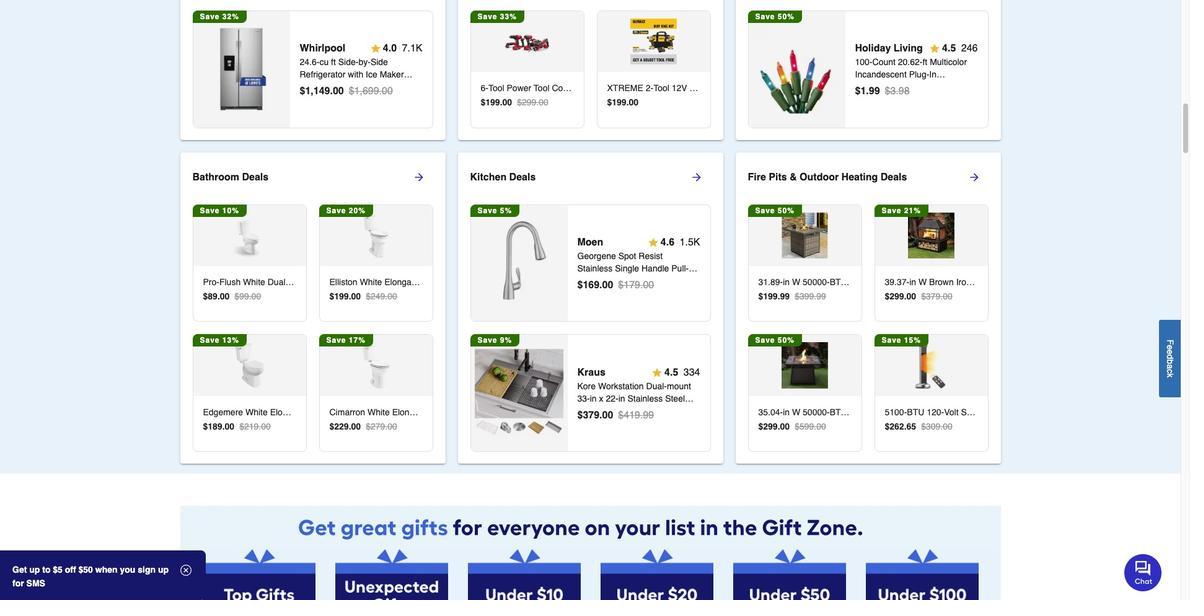 Task type: vqa. For each thing, say whether or not it's contained in the screenshot.


Task type: locate. For each thing, give the bounding box(es) containing it.
rating filled image
[[371, 44, 381, 54], [930, 44, 940, 54], [652, 368, 662, 378]]

save
[[200, 12, 220, 21], [478, 12, 498, 21], [756, 12, 775, 21], [200, 206, 220, 215], [326, 206, 346, 215], [478, 206, 498, 215], [756, 206, 775, 215], [882, 206, 902, 215], [200, 336, 220, 345], [326, 336, 346, 345], [478, 336, 498, 345], [756, 336, 775, 345], [882, 336, 902, 345]]

199 for $ 199 . 99 $399.99
[[764, 291, 778, 301]]

. for $ 199 . 00 $299.00
[[500, 97, 503, 107]]

2 deals from the left
[[509, 171, 536, 183]]

$ for $ 199 . 00
[[607, 97, 612, 107]]

rating filled image up side
[[371, 44, 381, 54]]

3 save 50% from the top
[[756, 336, 795, 345]]

save down $ 199 . 99 $399.99
[[756, 336, 775, 345]]

50% down &
[[778, 206, 795, 215]]

1 horizontal spatial with
[[661, 276, 677, 286]]

1 horizontal spatial single
[[615, 264, 639, 274]]

save for $279.00
[[326, 336, 346, 345]]

1 horizontal spatial arrow right image
[[690, 171, 703, 183]]

169
[[583, 280, 600, 291]]

2-
[[625, 406, 633, 416]]

4.6 1.5k
[[661, 237, 700, 248]]

1 horizontal spatial 4.5
[[943, 43, 956, 54]]

d
[[1166, 354, 1176, 359]]

. inside 100-count 20.62-ft multicolor incandescent plug-in christmas string lights $ 1 . 99 $3.98
[[866, 86, 869, 97]]

0 vertical spatial stainless
[[385, 82, 420, 92]]

7.1k
[[402, 43, 423, 54]]

$419.99
[[618, 410, 654, 421]]

189
[[208, 421, 222, 431]]

4.5 334
[[665, 367, 700, 378]]

save left 9%
[[478, 336, 498, 345]]

stainless inside georgene spot resist stainless single handle pull- down kitchen faucet with deck plate
[[578, 264, 613, 274]]

fire pits & outdoor heating image down &
[[782, 212, 828, 258]]

2 horizontal spatial deals
[[881, 171, 907, 183]]

1 vertical spatial fire
[[1032, 277, 1047, 287]]

steel)
[[300, 94, 322, 104]]

in left w
[[910, 277, 917, 287]]

by-
[[359, 57, 371, 67]]

2 e from the top
[[1166, 350, 1176, 354]]

with down pull-
[[661, 276, 677, 286]]

rating filled image for 4.5 334
[[652, 368, 662, 378]]

bathroom image
[[227, 212, 273, 258], [353, 212, 399, 258], [227, 343, 273, 389], [353, 343, 399, 389]]

1 horizontal spatial 99
[[869, 86, 880, 97]]

2 kitchen image from the top
[[475, 349, 564, 438]]

fire pits & outdoor heating image up the $309.00
[[909, 343, 955, 389]]

4.0
[[383, 43, 397, 54]]

heating
[[842, 171, 878, 183]]

. for $ 169 . 00 $179.00
[[600, 280, 602, 291]]

299 inside the "39.37-in w brown iron wood-burning fire pit $ 299 . 00 $379.00"
[[890, 291, 904, 301]]

0 vertical spatial kitchen image
[[475, 219, 564, 308]]

stainless inside 24.6-cu ft side-by-side refrigerator with ice maker (fingerprint resistant stainless steel)
[[385, 82, 420, 92]]

0 vertical spatial 99
[[869, 86, 880, 97]]

$ for $ 229 . 00 $279.00
[[330, 421, 334, 431]]

up left the to
[[29, 565, 40, 575]]

50% up holiday decorations image
[[778, 12, 795, 21]]

0 horizontal spatial 299
[[764, 421, 778, 431]]

2 horizontal spatial in
[[910, 277, 917, 287]]

save left 15%
[[882, 336, 902, 345]]

arrow right image inside fire pits & outdoor heating deals link
[[968, 171, 981, 183]]

379
[[583, 410, 600, 421]]

0 horizontal spatial arrow right image
[[413, 171, 425, 183]]

2 arrow right image from the left
[[690, 171, 703, 183]]

kitchen image
[[475, 219, 564, 308], [475, 349, 564, 438]]

kitchen down bowl on the bottom right
[[578, 419, 607, 429]]

single
[[615, 264, 639, 274], [578, 406, 602, 416]]

to
[[42, 565, 50, 575]]

17%
[[349, 336, 366, 345]]

50% down $ 199 . 99 $399.99
[[778, 336, 795, 345]]

15%
[[905, 336, 921, 345]]

1 horizontal spatial deals
[[509, 171, 536, 183]]

deck
[[679, 276, 699, 286]]

. for $ 229 . 00 $279.00
[[349, 421, 351, 431]]

save 33%
[[478, 12, 517, 21]]

kitchen up save 5%
[[470, 171, 507, 183]]

arrow right image inside bathroom deals link
[[413, 171, 425, 183]]

$ for $ 262 . 65 $309.00
[[885, 421, 890, 431]]

2 vertical spatial 50%
[[778, 336, 795, 345]]

0 vertical spatial 299
[[890, 291, 904, 301]]

b
[[1166, 359, 1176, 364]]

$ 229 . 00 $279.00
[[330, 421, 397, 431]]

fire left pits
[[748, 171, 766, 183]]

kitchen inside kore workstation dual-mount 33-in x 22-in stainless steel single bowl 2-hole workstation kitchen sink
[[578, 419, 607, 429]]

299
[[890, 291, 904, 301], [764, 421, 778, 431]]

fire pits & outdoor heating image up $599.00
[[782, 343, 828, 389]]

stainless down 'maker'
[[385, 82, 420, 92]]

save 50% down $ 199 . 99 $399.99
[[756, 336, 795, 345]]

maker
[[380, 70, 404, 80]]

holiday living
[[855, 43, 923, 54]]

2 ft from the left
[[923, 57, 928, 67]]

. for $ 89 . 00 $99.00
[[218, 291, 220, 301]]

1 vertical spatial kitchen image
[[475, 349, 564, 438]]

1.5k
[[680, 237, 700, 248]]

$ for $ 89 . 00 $99.00
[[203, 291, 208, 301]]

moen
[[578, 237, 604, 248]]

rating filled image up multicolor
[[930, 44, 940, 54]]

00 for $ 199 . 00 $249.00
[[351, 291, 361, 301]]

in left x
[[590, 394, 597, 404]]

0 horizontal spatial stainless
[[385, 82, 420, 92]]

&
[[790, 171, 797, 183]]

save left 17%
[[326, 336, 346, 345]]

1 horizontal spatial fire
[[1032, 277, 1047, 287]]

1 ft from the left
[[331, 57, 336, 67]]

stainless up hole
[[628, 394, 663, 404]]

13%
[[223, 336, 239, 345]]

fire pits & outdoor heating image
[[782, 212, 828, 258], [909, 212, 955, 258], [782, 343, 828, 389], [909, 343, 955, 389]]

1 vertical spatial 4.5
[[665, 367, 679, 378]]

$ inside the "39.37-in w brown iron wood-burning fire pit $ 299 . 00 $379.00"
[[885, 291, 890, 301]]

$ 189 . 00 $219.00
[[203, 421, 271, 431]]

top gifts. image
[[202, 550, 315, 600]]

1 vertical spatial workstation
[[653, 406, 699, 416]]

100-
[[855, 57, 873, 67]]

1 vertical spatial with
[[661, 276, 677, 286]]

fire pits & outdoor heating deals
[[748, 171, 907, 183]]

single down 33-
[[578, 406, 602, 416]]

0 vertical spatial 50%
[[778, 12, 795, 21]]

$3.98
[[885, 86, 910, 97]]

1 horizontal spatial stainless
[[578, 264, 613, 274]]

0 vertical spatial with
[[348, 70, 363, 80]]

1 horizontal spatial workstation
[[653, 406, 699, 416]]

1 kitchen image from the top
[[475, 219, 564, 308]]

1 vertical spatial kitchen
[[601, 276, 630, 286]]

f e e d b a c k button
[[1160, 320, 1181, 397]]

33%
[[500, 12, 517, 21]]

fire pits & outdoor heating image for $309.00
[[909, 343, 955, 389]]

00 for $ 1,149 . 00 $1,699.00
[[333, 86, 344, 97]]

rating filled image
[[648, 238, 658, 248]]

0 vertical spatial single
[[615, 264, 639, 274]]

1 vertical spatial single
[[578, 406, 602, 416]]

bathroom image up $249.00
[[353, 212, 399, 258]]

0 horizontal spatial ft
[[331, 57, 336, 67]]

fire pits & outdoor heating deals link
[[748, 162, 1001, 192]]

e
[[1166, 345, 1176, 350], [1166, 350, 1176, 354]]

299 down the 39.37- at the right top of page
[[890, 291, 904, 301]]

fire left the 'pit'
[[1032, 277, 1047, 287]]

save left "33%"
[[478, 12, 498, 21]]

. for $ 199 . 99 $399.99
[[778, 291, 780, 301]]

0 horizontal spatial fire
[[748, 171, 766, 183]]

1 horizontal spatial ft
[[923, 57, 928, 67]]

20%
[[349, 206, 366, 215]]

in inside the "39.37-in w brown iron wood-burning fire pit $ 299 . 00 $379.00"
[[910, 277, 917, 287]]

334
[[684, 367, 700, 378]]

workstation up 22-
[[598, 381, 644, 391]]

f
[[1166, 339, 1176, 345]]

save left 20%
[[326, 206, 346, 215]]

ft up 'plug-'
[[923, 57, 928, 67]]

4.6
[[661, 237, 675, 248]]

iron
[[957, 277, 972, 287]]

deals up 5%
[[509, 171, 536, 183]]

rating filled image for 4.0 7.1k
[[371, 44, 381, 54]]

arrow right image for fire pits & outdoor heating deals
[[968, 171, 981, 183]]

0 vertical spatial workstation
[[598, 381, 644, 391]]

299 left $599.00
[[764, 421, 778, 431]]

2 horizontal spatial stainless
[[628, 394, 663, 404]]

2 vertical spatial kitchen
[[578, 419, 607, 429]]

33-
[[578, 394, 590, 404]]

tools image
[[504, 18, 550, 64], [631, 18, 677, 64]]

.
[[330, 86, 333, 97], [866, 86, 869, 97], [500, 97, 503, 107], [627, 97, 629, 107], [600, 280, 602, 291], [218, 291, 220, 301], [349, 291, 351, 301], [778, 291, 780, 301], [904, 291, 907, 301], [600, 410, 602, 421], [222, 421, 225, 431], [349, 421, 351, 431], [778, 421, 780, 431], [904, 421, 907, 431]]

65
[[907, 421, 917, 431]]

39.37-in w brown iron wood-burning fire pit $ 299 . 00 $379.00
[[885, 277, 1059, 301]]

a
[[1166, 364, 1176, 369]]

deals
[[242, 171, 269, 183], [509, 171, 536, 183], [881, 171, 907, 183]]

0 vertical spatial fire
[[748, 171, 766, 183]]

bathroom
[[193, 171, 239, 183]]

off
[[65, 565, 76, 575]]

rating filled image for 4.5 246
[[930, 44, 940, 54]]

with inside 24.6-cu ft side-by-side refrigerator with ice maker (fingerprint resistant stainless steel)
[[348, 70, 363, 80]]

$299.00
[[517, 97, 549, 107]]

$ 262 . 65 $309.00
[[885, 421, 953, 431]]

up right sign
[[158, 565, 169, 575]]

f e e d b a c k
[[1166, 339, 1176, 378]]

1 vertical spatial 299
[[764, 421, 778, 431]]

bathroom image up $219.00
[[227, 343, 273, 389]]

fire pits & outdoor heating image up w
[[909, 212, 955, 258]]

3 arrow right image from the left
[[968, 171, 981, 183]]

kitchen
[[470, 171, 507, 183], [601, 276, 630, 286], [578, 419, 607, 429]]

24.6-cu ft side-by-side refrigerator with ice maker (fingerprint resistant stainless steel)
[[300, 57, 420, 104]]

$ 199 . 99 $399.99
[[759, 291, 826, 301]]

when
[[95, 565, 118, 575]]

4.0 7.1k
[[383, 43, 423, 54]]

2 horizontal spatial arrow right image
[[968, 171, 981, 183]]

0 horizontal spatial deals
[[242, 171, 269, 183]]

1 deals from the left
[[242, 171, 269, 183]]

e up b
[[1166, 350, 1176, 354]]

e up d
[[1166, 345, 1176, 350]]

2 save 50% from the top
[[756, 206, 795, 215]]

living
[[894, 43, 923, 54]]

$
[[300, 86, 305, 97], [855, 86, 861, 97], [481, 97, 486, 107], [607, 97, 612, 107], [578, 280, 583, 291], [203, 291, 208, 301], [330, 291, 334, 301], [759, 291, 764, 301], [885, 291, 890, 301], [578, 410, 583, 421], [203, 421, 208, 431], [330, 421, 334, 431], [759, 421, 764, 431], [885, 421, 890, 431]]

single down spot
[[615, 264, 639, 274]]

save left 13%
[[200, 336, 220, 345]]

ft right cu
[[331, 57, 336, 67]]

save 50% down pits
[[756, 206, 795, 215]]

39.37-
[[885, 277, 910, 287]]

$399.99
[[795, 291, 826, 301]]

99 left $399.99 on the right of the page
[[780, 291, 790, 301]]

2 horizontal spatial rating filled image
[[930, 44, 940, 54]]

kitchen image for kraus
[[475, 349, 564, 438]]

1 horizontal spatial tools image
[[631, 18, 677, 64]]

kitchen image down 9%
[[475, 349, 564, 438]]

3 deals from the left
[[881, 171, 907, 183]]

hole
[[633, 406, 651, 416]]

0 horizontal spatial single
[[578, 406, 602, 416]]

save left 21%
[[882, 206, 902, 215]]

kore workstation dual-mount 33-in x 22-in stainless steel single bowl 2-hole workstation kitchen sink
[[578, 381, 699, 429]]

with down the side- on the left of the page
[[348, 70, 363, 80]]

100-count 20.62-ft multicolor incandescent plug-in christmas string lights $ 1 . 99 $3.98
[[855, 57, 967, 97]]

save for $599.00
[[756, 336, 775, 345]]

under 100 dollars. image
[[866, 550, 979, 600]]

3 50% from the top
[[778, 336, 795, 345]]

save 50% up holiday decorations image
[[756, 12, 795, 21]]

$ for $ 199 . 00 $249.00
[[330, 291, 334, 301]]

arrow right image
[[413, 171, 425, 183], [690, 171, 703, 183], [968, 171, 981, 183]]

fire pits & outdoor heating image for $379.00
[[909, 212, 955, 258]]

0 horizontal spatial up
[[29, 565, 40, 575]]

kitchen image for moen
[[475, 219, 564, 308]]

1 arrow right image from the left
[[413, 171, 425, 183]]

workstation down steel
[[653, 406, 699, 416]]

single inside kore workstation dual-mount 33-in x 22-in stainless steel single bowl 2-hole workstation kitchen sink
[[578, 406, 602, 416]]

199 for $ 199 . 00
[[612, 97, 627, 107]]

1 vertical spatial 50%
[[778, 206, 795, 215]]

save 50% for 199
[[756, 206, 795, 215]]

0 horizontal spatial 4.5
[[665, 367, 679, 378]]

you
[[120, 565, 135, 575]]

0 horizontal spatial tools image
[[504, 18, 550, 64]]

fire pits & outdoor heating image for $399.99
[[782, 212, 828, 258]]

save 5%
[[478, 206, 512, 215]]

deals right heating
[[881, 171, 907, 183]]

0 horizontal spatial rating filled image
[[371, 44, 381, 54]]

4.5 up multicolor
[[943, 43, 956, 54]]

bathroom image up $279.00
[[353, 343, 399, 389]]

229
[[334, 421, 349, 431]]

. for $ 379 . 00 $419.99
[[600, 410, 602, 421]]

wood-
[[974, 277, 999, 287]]

$219.00
[[239, 421, 271, 431]]

. for $ 199 . 00
[[627, 97, 629, 107]]

save down pits
[[756, 206, 775, 215]]

save left the 10%
[[200, 206, 220, 215]]

in up "2-"
[[619, 394, 625, 404]]

2 up from the left
[[158, 565, 169, 575]]

kitchen image down 5%
[[475, 219, 564, 308]]

arrow right image inside kitchen deals link
[[690, 171, 703, 183]]

4.5 up mount
[[665, 367, 679, 378]]

0 horizontal spatial with
[[348, 70, 363, 80]]

0 vertical spatial 4.5
[[943, 43, 956, 54]]

kitchen right 169
[[601, 276, 630, 286]]

2 vertical spatial stainless
[[628, 394, 663, 404]]

199 for $ 199 . 00 $299.00
[[486, 97, 500, 107]]

stainless down georgene
[[578, 264, 613, 274]]

rating filled image up "dual-"
[[652, 368, 662, 378]]

up
[[29, 565, 40, 575], [158, 565, 169, 575]]

0 horizontal spatial 99
[[780, 291, 790, 301]]

1 vertical spatial save 50%
[[756, 206, 795, 215]]

georgene
[[578, 251, 616, 261]]

1 horizontal spatial 299
[[890, 291, 904, 301]]

2 vertical spatial save 50%
[[756, 336, 795, 345]]

save for $399.99
[[756, 206, 775, 215]]

1 horizontal spatial rating filled image
[[652, 368, 662, 378]]

1 50% from the top
[[778, 12, 795, 21]]

1 horizontal spatial up
[[158, 565, 169, 575]]

2 50% from the top
[[778, 206, 795, 215]]

in
[[930, 70, 937, 80]]

0 vertical spatial save 50%
[[756, 12, 795, 21]]

deals right "bathroom"
[[242, 171, 269, 183]]

1 vertical spatial stainless
[[578, 264, 613, 274]]

2 tools image from the left
[[631, 18, 677, 64]]

99 right 1
[[869, 86, 880, 97]]

1
[[861, 86, 866, 97]]

bathroom image up $99.00
[[227, 212, 273, 258]]

9%
[[500, 336, 512, 345]]

00 for $ 189 . 00 $219.00
[[225, 421, 234, 431]]



Task type: describe. For each thing, give the bounding box(es) containing it.
k
[[1166, 373, 1176, 378]]

bowl
[[604, 406, 623, 416]]

24.6-
[[300, 57, 320, 67]]

0 horizontal spatial workstation
[[598, 381, 644, 391]]

save 20%
[[326, 206, 366, 215]]

fire inside the "39.37-in w brown iron wood-burning fire pit $ 299 . 00 $379.00"
[[1032, 277, 1047, 287]]

save 50% for 299
[[756, 336, 795, 345]]

kitchen deals link
[[470, 162, 723, 192]]

deals for bathroom deals
[[242, 171, 269, 183]]

$ for $ 169 . 00 $179.00
[[578, 280, 583, 291]]

kitchen deals
[[470, 171, 536, 183]]

. for $ 262 . 65 $309.00
[[904, 421, 907, 431]]

dual-
[[646, 381, 667, 391]]

00 for $ 89 . 00 $99.00
[[220, 291, 230, 301]]

under 20 dollars. image
[[601, 550, 713, 600]]

00 for $ 379 . 00 $419.99
[[602, 410, 613, 421]]

00 for $ 199 . 00 $299.00
[[503, 97, 512, 107]]

4.5 for 4.5 334
[[665, 367, 679, 378]]

$ 199 . 00
[[607, 97, 639, 107]]

arrow right image for kitchen deals
[[690, 171, 703, 183]]

1 up from the left
[[29, 565, 40, 575]]

00 for $ 169 . 00 $179.00
[[602, 280, 613, 291]]

ft inside 100-count 20.62-ft multicolor incandescent plug-in christmas string lights $ 1 . 99 $3.98
[[923, 57, 928, 67]]

resist
[[639, 251, 663, 261]]

$5
[[53, 565, 63, 575]]

$1,699.00
[[349, 86, 393, 97]]

50% for 99
[[778, 206, 795, 215]]

save for $219.00
[[200, 336, 220, 345]]

kraus
[[578, 367, 606, 378]]

pit
[[1049, 277, 1059, 287]]

$ for $ 379 . 00 $419.99
[[578, 410, 583, 421]]

4.5 for 4.5 246
[[943, 43, 956, 54]]

pits
[[769, 171, 787, 183]]

bathroom deals link
[[193, 162, 446, 192]]

$ for $ 299 . 00 $599.00
[[759, 421, 764, 431]]

save 15%
[[882, 336, 921, 345]]

side
[[371, 57, 388, 67]]

0 vertical spatial kitchen
[[470, 171, 507, 183]]

$ 169 . 00 $179.00
[[578, 280, 654, 291]]

5%
[[500, 206, 512, 215]]

whirlpool
[[300, 43, 346, 54]]

1 save 50% from the top
[[756, 12, 795, 21]]

georgene spot resist stainless single handle pull- down kitchen faucet with deck plate
[[578, 251, 699, 298]]

00 for $ 229 . 00 $279.00
[[351, 421, 361, 431]]

ice
[[366, 70, 377, 80]]

holiday
[[855, 43, 891, 54]]

. for $ 189 . 00 $219.00
[[222, 421, 225, 431]]

pull-
[[672, 264, 689, 274]]

bathroom image for $219.00
[[227, 343, 273, 389]]

$379.00
[[922, 291, 953, 301]]

mount
[[667, 381, 691, 391]]

save 32%
[[200, 12, 239, 21]]

save for $379.00
[[882, 206, 902, 215]]

50% for 00
[[778, 336, 795, 345]]

for
[[12, 579, 24, 588]]

get
[[12, 565, 27, 575]]

$309.00
[[922, 421, 953, 431]]

4.5 246
[[943, 43, 978, 54]]

brown
[[930, 277, 954, 287]]

. for $ 199 . 00 $249.00
[[349, 291, 351, 301]]

side-
[[338, 57, 359, 67]]

1 vertical spatial 99
[[780, 291, 790, 301]]

1 e from the top
[[1166, 345, 1176, 350]]

. inside the "39.37-in w brown iron wood-burning fire pit $ 299 . 00 $379.00"
[[904, 291, 907, 301]]

kore
[[578, 381, 596, 391]]

20.62-
[[898, 57, 923, 67]]

plug-
[[909, 70, 930, 80]]

save for $299.00
[[478, 12, 498, 21]]

chat invite button image
[[1125, 553, 1163, 591]]

lights
[[922, 82, 945, 92]]

christmas
[[855, 82, 894, 92]]

$99.00
[[235, 291, 261, 301]]

sms
[[26, 579, 45, 588]]

bathroom deals
[[193, 171, 269, 183]]

$ for $ 189 . 00 $219.00
[[203, 421, 208, 431]]

save 13%
[[200, 336, 239, 345]]

$ 89 . 00 $99.00
[[203, 291, 261, 301]]

x
[[599, 394, 604, 404]]

plate
[[578, 288, 597, 298]]

get great gifts for everyone on your list in the gift zone. image
[[180, 506, 1001, 550]]

$179.00
[[618, 280, 654, 291]]

holiday decorations image
[[753, 25, 842, 114]]

$ 1,149 . 00 $1,699.00
[[300, 86, 393, 97]]

arrow right image for bathroom deals
[[413, 171, 425, 183]]

save 9%
[[478, 336, 512, 345]]

. for $ 299 . 00 $599.00
[[778, 421, 780, 431]]

89
[[208, 291, 218, 301]]

$ inside 100-count 20.62-ft multicolor incandescent plug-in christmas string lights $ 1 . 99 $3.98
[[855, 86, 861, 97]]

00 for $ 299 . 00 $599.00
[[780, 421, 790, 431]]

$ for $ 1,149 . 00 $1,699.00
[[300, 86, 305, 97]]

handle
[[642, 264, 669, 274]]

$ for $ 199 . 99 $399.99
[[759, 291, 764, 301]]

99 inside 100-count 20.62-ft multicolor incandescent plug-in christmas string lights $ 1 . 99 $3.98
[[869, 86, 880, 97]]

save for $309.00
[[882, 336, 902, 345]]

with inside georgene spot resist stainless single handle pull- down kitchen faucet with deck plate
[[661, 276, 677, 286]]

32%
[[223, 12, 239, 21]]

steel
[[665, 394, 685, 404]]

single inside georgene spot resist stainless single handle pull- down kitchen faucet with deck plate
[[615, 264, 639, 274]]

10%
[[223, 206, 239, 215]]

multicolor
[[930, 57, 967, 67]]

save for $99.00
[[200, 206, 220, 215]]

save for $249.00
[[326, 206, 346, 215]]

199 for $ 199 . 00 $249.00
[[334, 291, 349, 301]]

burning
[[999, 277, 1029, 287]]

$ for $ 199 . 00 $299.00
[[481, 97, 486, 107]]

1 horizontal spatial in
[[619, 394, 625, 404]]

00 for $ 199 . 00
[[629, 97, 639, 107]]

$ 299 . 00 $599.00
[[759, 421, 826, 431]]

00 inside the "39.37-in w brown iron wood-burning fire pit $ 299 . 00 $379.00"
[[907, 291, 917, 301]]

bathroom image for $99.00
[[227, 212, 273, 258]]

$599.00
[[795, 421, 826, 431]]

outdoor
[[800, 171, 839, 183]]

ft inside 24.6-cu ft side-by-side refrigerator with ice maker (fingerprint resistant stainless steel)
[[331, 57, 336, 67]]

w
[[919, 277, 927, 287]]

. for $ 1,149 . 00 $1,699.00
[[330, 86, 333, 97]]

save up holiday decorations image
[[756, 12, 775, 21]]

1 tools image from the left
[[504, 18, 550, 64]]

resistant
[[347, 82, 383, 92]]

stainless inside kore workstation dual-mount 33-in x 22-in stainless steel single bowl 2-hole workstation kitchen sink
[[628, 394, 663, 404]]

spot
[[619, 251, 636, 261]]

fire pits & outdoor heating image for $599.00
[[782, 343, 828, 389]]

under 50 dollars. image
[[733, 550, 846, 600]]

0 horizontal spatial in
[[590, 394, 597, 404]]

faucet
[[632, 276, 659, 286]]

$ 199 . 00 $299.00
[[481, 97, 549, 107]]

bathroom image for $279.00
[[353, 343, 399, 389]]

save left 32%
[[200, 12, 220, 21]]

21%
[[905, 206, 921, 215]]

save left 5%
[[478, 206, 498, 215]]

down
[[578, 276, 598, 286]]

unexpected gifts. image
[[335, 550, 448, 600]]

246
[[962, 43, 978, 54]]

deals for kitchen deals
[[509, 171, 536, 183]]

save 10%
[[200, 206, 239, 215]]

kitchen inside georgene spot resist stainless single handle pull- down kitchen faucet with deck plate
[[601, 276, 630, 286]]

count
[[873, 57, 896, 67]]

string
[[897, 82, 920, 92]]

under 10 dollars. image
[[468, 550, 581, 600]]

bathroom image for $249.00
[[353, 212, 399, 258]]

appliances image
[[197, 25, 286, 114]]



